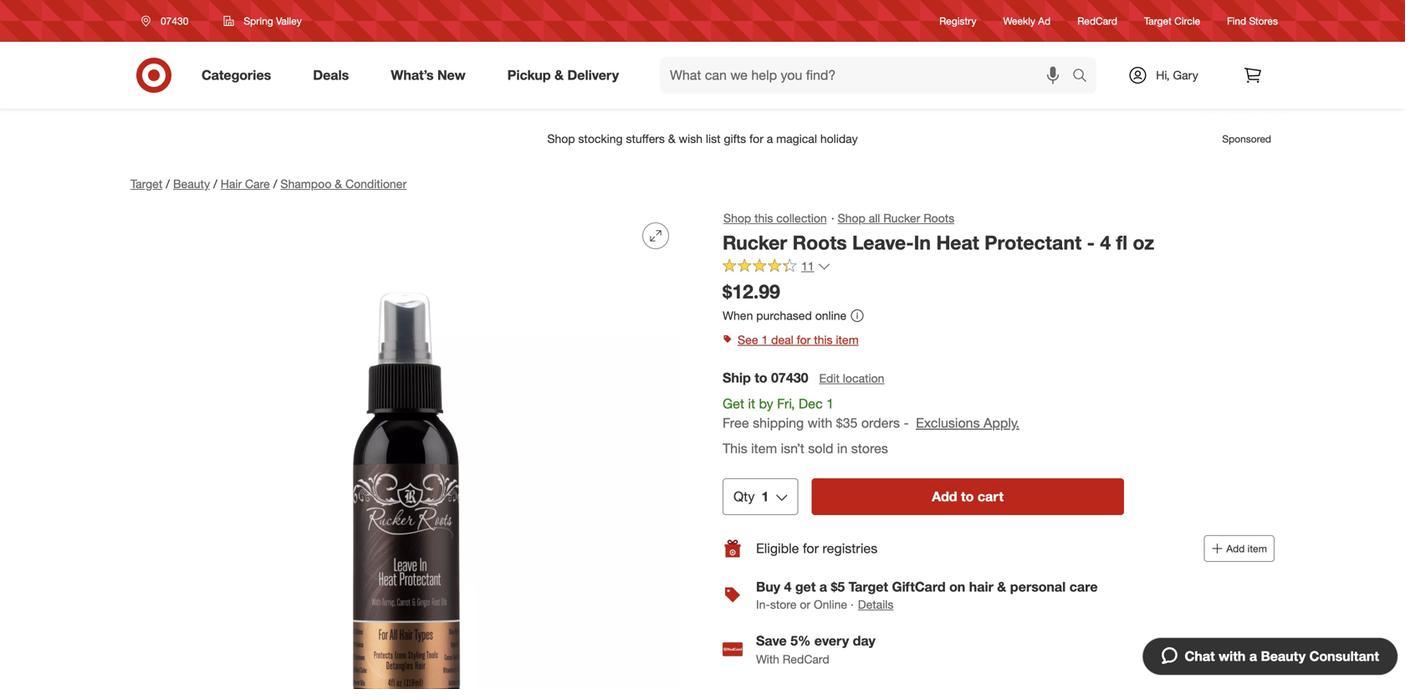 Task type: locate. For each thing, give the bounding box(es) containing it.
this left collection
[[755, 211, 774, 226]]

& inside buy 4 get a $5 target giftcard on hair & personal care in-store or online ∙ details
[[998, 579, 1007, 595]]

item inside button
[[1248, 543, 1268, 555]]

11
[[802, 259, 815, 274]]

1 vertical spatial beauty
[[1261, 649, 1306, 665]]

with down "dec"
[[808, 415, 833, 431]]

shop for shop all rucker roots
[[838, 211, 866, 226]]

07430 inside dropdown button
[[161, 15, 189, 27]]

0 horizontal spatial with
[[808, 415, 833, 431]]

1
[[762, 333, 768, 347], [827, 396, 834, 412], [762, 489, 769, 505]]

a left $5
[[820, 579, 828, 595]]

&
[[555, 67, 564, 83], [335, 177, 342, 191], [998, 579, 1007, 595]]

3 / from the left
[[273, 177, 277, 191]]

2 horizontal spatial &
[[998, 579, 1007, 595]]

item for this item isn't sold in stores
[[752, 441, 778, 457]]

target up details in the right of the page
[[849, 579, 889, 595]]

0 horizontal spatial item
[[752, 441, 778, 457]]

1 horizontal spatial beauty
[[1261, 649, 1306, 665]]

for right eligible
[[803, 541, 819, 557]]

this item isn't sold in stores
[[723, 441, 889, 457]]

0 vertical spatial with
[[808, 415, 833, 431]]

to for ship
[[755, 370, 768, 386]]

1 horizontal spatial item
[[836, 333, 859, 347]]

What can we help you find? suggestions appear below search field
[[660, 57, 1077, 94]]

1 right the see
[[762, 333, 768, 347]]

1 vertical spatial 07430
[[772, 370, 809, 386]]

target circle link
[[1145, 14, 1201, 28]]

0 horizontal spatial to
[[755, 370, 768, 386]]

for right deal
[[797, 333, 811, 347]]

- right orders
[[904, 415, 909, 431]]

1 horizontal spatial /
[[213, 177, 217, 191]]

0 vertical spatial a
[[820, 579, 828, 595]]

a right chat
[[1250, 649, 1258, 665]]

1 horizontal spatial target
[[849, 579, 889, 595]]

1 vertical spatial redcard
[[783, 652, 830, 667]]

$5
[[831, 579, 845, 595]]

0 horizontal spatial roots
[[793, 231, 847, 254]]

1 vertical spatial -
[[904, 415, 909, 431]]

0 vertical spatial 1
[[762, 333, 768, 347]]

to left cart
[[962, 489, 974, 505]]

target left beauty "link"
[[131, 177, 163, 191]]

shop this collection link
[[723, 209, 828, 228]]

0 horizontal spatial a
[[820, 579, 828, 595]]

0 vertical spatial &
[[555, 67, 564, 83]]

redcard right ad
[[1078, 15, 1118, 27]]

/ left hair
[[213, 177, 217, 191]]

1 horizontal spatial 4
[[1101, 231, 1111, 254]]

0 horizontal spatial &
[[335, 177, 342, 191]]

delivery
[[568, 67, 619, 83]]

spring
[[244, 15, 273, 27]]

0 vertical spatial -
[[1088, 231, 1095, 254]]

rucker down shop this collection link at the top right of page
[[723, 231, 788, 254]]

2 horizontal spatial item
[[1248, 543, 1268, 555]]

11 link
[[723, 258, 831, 278]]

1 horizontal spatial to
[[962, 489, 974, 505]]

to inside button
[[962, 489, 974, 505]]

free
[[723, 415, 750, 431]]

chat with a beauty consultant button
[[1143, 638, 1399, 676]]

with inside get it by fri, dec 1 free shipping with $35 orders - exclusions apply.
[[808, 415, 833, 431]]

this down online
[[814, 333, 833, 347]]

1 horizontal spatial shop
[[838, 211, 866, 226]]

1 vertical spatial to
[[962, 489, 974, 505]]

0 horizontal spatial 4
[[785, 579, 792, 595]]

hair
[[970, 579, 994, 595]]

save
[[757, 633, 787, 649]]

ship
[[723, 370, 751, 386]]

0 vertical spatial roots
[[924, 211, 955, 226]]

1 vertical spatial for
[[803, 541, 819, 557]]

4 left get
[[785, 579, 792, 595]]

1 vertical spatial a
[[1250, 649, 1258, 665]]

roots up 11
[[793, 231, 847, 254]]

0 horizontal spatial this
[[755, 211, 774, 226]]

2 vertical spatial item
[[1248, 543, 1268, 555]]

- inside get it by fri, dec 1 free shipping with $35 orders - exclusions apply.
[[904, 415, 909, 431]]

shampoo
[[281, 177, 332, 191]]

pickup & delivery link
[[493, 57, 640, 94]]

0 horizontal spatial shop
[[724, 211, 752, 226]]

giftcard
[[892, 579, 946, 595]]

beauty left consultant
[[1261, 649, 1306, 665]]

roots
[[924, 211, 955, 226], [793, 231, 847, 254]]

with inside "button"
[[1219, 649, 1246, 665]]

1 vertical spatial roots
[[793, 231, 847, 254]]

0 vertical spatial item
[[836, 333, 859, 347]]

1 horizontal spatial rucker
[[884, 211, 921, 226]]

beauty left hair
[[173, 177, 210, 191]]

conditioner
[[346, 177, 407, 191]]

0 horizontal spatial target
[[131, 177, 163, 191]]

- left fl
[[1088, 231, 1095, 254]]

add inside button
[[1227, 543, 1245, 555]]

0 vertical spatial to
[[755, 370, 768, 386]]

with
[[808, 415, 833, 431], [1219, 649, 1246, 665]]

0 vertical spatial rucker
[[884, 211, 921, 226]]

1 horizontal spatial this
[[814, 333, 833, 347]]

0 horizontal spatial beauty
[[173, 177, 210, 191]]

$12.99
[[723, 280, 781, 304]]

redcard inside save 5% every day with redcard
[[783, 652, 830, 667]]

1 vertical spatial with
[[1219, 649, 1246, 665]]

add
[[932, 489, 958, 505], [1227, 543, 1245, 555]]

personal
[[1011, 579, 1066, 595]]

shop inside shop this collection link
[[724, 211, 752, 226]]

spring valley
[[244, 15, 302, 27]]

1 inside the see 1 deal for this item link
[[762, 333, 768, 347]]

0 vertical spatial target
[[1145, 15, 1172, 27]]

hair care link
[[221, 177, 270, 191]]

& right hair
[[998, 579, 1007, 595]]

valley
[[276, 15, 302, 27]]

shop left all
[[838, 211, 866, 226]]

1 horizontal spatial &
[[555, 67, 564, 83]]

1 horizontal spatial a
[[1250, 649, 1258, 665]]

beauty
[[173, 177, 210, 191], [1261, 649, 1306, 665]]

1 vertical spatial rucker
[[723, 231, 788, 254]]

0 horizontal spatial add
[[932, 489, 958, 505]]

add for add to cart
[[932, 489, 958, 505]]

or
[[800, 597, 811, 612]]

redcard link
[[1078, 14, 1118, 28]]

when
[[723, 308, 753, 323]]

0 horizontal spatial -
[[904, 415, 909, 431]]

online
[[816, 308, 847, 323]]

1 right qty
[[762, 489, 769, 505]]

2 horizontal spatial target
[[1145, 15, 1172, 27]]

/
[[166, 177, 170, 191], [213, 177, 217, 191], [273, 177, 277, 191]]

orders
[[862, 415, 900, 431]]

2 shop from the left
[[838, 211, 866, 226]]

0 vertical spatial 4
[[1101, 231, 1111, 254]]

0 horizontal spatial /
[[166, 177, 170, 191]]

new
[[438, 67, 466, 83]]

2 vertical spatial &
[[998, 579, 1007, 595]]

rucker
[[884, 211, 921, 226], [723, 231, 788, 254]]

5%
[[791, 633, 811, 649]]

1 horizontal spatial add
[[1227, 543, 1245, 555]]

add inside button
[[932, 489, 958, 505]]

/ right target link
[[166, 177, 170, 191]]

to right ship
[[755, 370, 768, 386]]

heat
[[937, 231, 980, 254]]

/ right care
[[273, 177, 277, 191]]

weekly ad link
[[1004, 14, 1051, 28]]

target inside target circle link
[[1145, 15, 1172, 27]]

1 vertical spatial item
[[752, 441, 778, 457]]

registries
[[823, 541, 878, 557]]

target
[[1145, 15, 1172, 27], [131, 177, 163, 191], [849, 579, 889, 595]]

hi, gary
[[1157, 68, 1199, 82]]

1 vertical spatial add
[[1227, 543, 1245, 555]]

1 shop from the left
[[724, 211, 752, 226]]

add item button
[[1204, 536, 1275, 562]]

care
[[1070, 579, 1098, 595]]

07430
[[161, 15, 189, 27], [772, 370, 809, 386]]

0 vertical spatial 07430
[[161, 15, 189, 27]]

item
[[836, 333, 859, 347], [752, 441, 778, 457], [1248, 543, 1268, 555]]

rucker right all
[[884, 211, 921, 226]]

dec
[[799, 396, 823, 412]]

isn't
[[781, 441, 805, 457]]

ad
[[1039, 15, 1051, 27]]

4 left fl
[[1101, 231, 1111, 254]]

weekly ad
[[1004, 15, 1051, 27]]

every
[[815, 633, 850, 649]]

what's new link
[[377, 57, 487, 94]]

shop for shop this collection
[[724, 211, 752, 226]]

4 inside buy 4 get a $5 target giftcard on hair & personal care in-store or online ∙ details
[[785, 579, 792, 595]]

0 horizontal spatial redcard
[[783, 652, 830, 667]]

1 horizontal spatial with
[[1219, 649, 1246, 665]]

1 vertical spatial 4
[[785, 579, 792, 595]]

protectant
[[985, 231, 1082, 254]]

2 horizontal spatial /
[[273, 177, 277, 191]]

deals link
[[299, 57, 370, 94]]

$35
[[837, 415, 858, 431]]

a inside buy 4 get a $5 target giftcard on hair & personal care in-store or online ∙ details
[[820, 579, 828, 595]]

2 vertical spatial target
[[849, 579, 889, 595]]

a
[[820, 579, 828, 595], [1250, 649, 1258, 665]]

shop up 11 link
[[724, 211, 752, 226]]

redcard
[[1078, 15, 1118, 27], [783, 652, 830, 667]]

0 vertical spatial this
[[755, 211, 774, 226]]

pickup
[[508, 67, 551, 83]]

with right chat
[[1219, 649, 1246, 665]]

add to cart button
[[812, 479, 1125, 515]]

0 vertical spatial redcard
[[1078, 15, 1118, 27]]

1 vertical spatial target
[[131, 177, 163, 191]]

to for add
[[962, 489, 974, 505]]

0 horizontal spatial 07430
[[161, 15, 189, 27]]

1 vertical spatial &
[[335, 177, 342, 191]]

1 / from the left
[[166, 177, 170, 191]]

1 right "dec"
[[827, 396, 834, 412]]

0 vertical spatial beauty
[[173, 177, 210, 191]]

for
[[797, 333, 811, 347], [803, 541, 819, 557]]

apply.
[[984, 415, 1020, 431]]

2 vertical spatial 1
[[762, 489, 769, 505]]

target for target / beauty / hair care / shampoo & conditioner
[[131, 177, 163, 191]]

4
[[1101, 231, 1111, 254], [785, 579, 792, 595]]

find stores
[[1228, 15, 1279, 27]]

store
[[771, 597, 797, 612]]

1 vertical spatial 1
[[827, 396, 834, 412]]

roots up rucker roots leave-in heat protectant - 4 fl oz
[[924, 211, 955, 226]]

& right shampoo at the left of page
[[335, 177, 342, 191]]

1 horizontal spatial 07430
[[772, 370, 809, 386]]

& right pickup
[[555, 67, 564, 83]]

0 vertical spatial add
[[932, 489, 958, 505]]

redcard down "5%"
[[783, 652, 830, 667]]

target left circle
[[1145, 15, 1172, 27]]

2 / from the left
[[213, 177, 217, 191]]



Task type: describe. For each thing, give the bounding box(es) containing it.
categories link
[[187, 57, 292, 94]]

get
[[723, 396, 745, 412]]

buy 4 get a $5 target giftcard on hair & personal care in-store or online ∙ details
[[757, 579, 1098, 612]]

buy
[[757, 579, 781, 595]]

deals
[[313, 67, 349, 83]]

item for add item
[[1248, 543, 1268, 555]]

eligible for registries
[[757, 541, 878, 557]]

target link
[[131, 177, 163, 191]]

shampoo & conditioner link
[[281, 177, 407, 191]]

care
[[245, 177, 270, 191]]

shipping
[[753, 415, 804, 431]]

chat with a beauty consultant
[[1185, 649, 1380, 665]]

find stores link
[[1228, 14, 1279, 28]]

add item
[[1227, 543, 1268, 555]]

0 vertical spatial for
[[797, 333, 811, 347]]

fri,
[[777, 396, 795, 412]]

cart
[[978, 489, 1004, 505]]

add to cart
[[932, 489, 1004, 505]]

eligible
[[757, 541, 800, 557]]

rucker roots leave-in heat protectant - 4 fl oz, 1 of 6 image
[[131, 209, 683, 690]]

all
[[869, 211, 881, 226]]

exclusions apply. link
[[916, 415, 1020, 431]]

add for add item
[[1227, 543, 1245, 555]]

1 for see 1 deal for this item
[[762, 333, 768, 347]]

registry link
[[940, 14, 977, 28]]

target for target circle
[[1145, 15, 1172, 27]]

hair
[[221, 177, 242, 191]]

see
[[738, 333, 759, 347]]

when purchased online
[[723, 308, 847, 323]]

exclusions
[[916, 415, 980, 431]]

location
[[843, 371, 885, 386]]

edit location button
[[819, 369, 886, 388]]

hi,
[[1157, 68, 1170, 82]]

edit
[[820, 371, 840, 386]]

ship to 07430
[[723, 370, 809, 386]]

qty 1
[[734, 489, 769, 505]]

leave-
[[853, 231, 914, 254]]

get
[[796, 579, 816, 595]]

see 1 deal for this item
[[738, 333, 859, 347]]

1 for qty 1
[[762, 489, 769, 505]]

chat
[[1185, 649, 1216, 665]]

what's
[[391, 67, 434, 83]]

07430 button
[[131, 6, 206, 36]]

1 horizontal spatial roots
[[924, 211, 955, 226]]

stores
[[852, 441, 889, 457]]

buy 4 get a $5 target giftcard on hair & personal care link
[[757, 579, 1098, 595]]

beauty inside "button"
[[1261, 649, 1306, 665]]

purchased
[[757, 308, 812, 323]]

oz
[[1133, 231, 1155, 254]]

edit location
[[820, 371, 885, 386]]

search
[[1065, 69, 1106, 85]]

what's new
[[391, 67, 466, 83]]

sold
[[809, 441, 834, 457]]

∙
[[851, 597, 854, 612]]

fl
[[1117, 231, 1128, 254]]

find
[[1228, 15, 1247, 27]]

circle
[[1175, 15, 1201, 27]]

in
[[914, 231, 931, 254]]

1 inside get it by fri, dec 1 free shipping with $35 orders - exclusions apply.
[[827, 396, 834, 412]]

rucker roots leave-in heat protectant - 4 fl oz
[[723, 231, 1155, 254]]

stores
[[1250, 15, 1279, 27]]

online
[[814, 597, 848, 612]]

get it by fri, dec 1 free shipping with $35 orders - exclusions apply.
[[723, 396, 1020, 431]]

details
[[858, 597, 894, 612]]

shop all rucker roots
[[838, 211, 955, 226]]

see 1 deal for this item link
[[723, 328, 1275, 352]]

in-
[[757, 597, 771, 612]]

pickup & delivery
[[508, 67, 619, 83]]

a inside "button"
[[1250, 649, 1258, 665]]

this
[[723, 441, 748, 457]]

beauty link
[[173, 177, 210, 191]]

weekly
[[1004, 15, 1036, 27]]

0 horizontal spatial rucker
[[723, 231, 788, 254]]

target / beauty / hair care / shampoo & conditioner
[[131, 177, 407, 191]]

qty
[[734, 489, 755, 505]]

1 horizontal spatial redcard
[[1078, 15, 1118, 27]]

target circle
[[1145, 15, 1201, 27]]

1 horizontal spatial -
[[1088, 231, 1095, 254]]

spring valley button
[[213, 6, 313, 36]]

categories
[[202, 67, 271, 83]]

search button
[[1065, 57, 1106, 97]]

gary
[[1174, 68, 1199, 82]]

save 5% every day with redcard
[[757, 633, 876, 667]]

target inside buy 4 get a $5 target giftcard on hair & personal care in-store or online ∙ details
[[849, 579, 889, 595]]

1 vertical spatial this
[[814, 333, 833, 347]]

shop this collection
[[724, 211, 827, 226]]

advertisement region
[[117, 119, 1289, 159]]



Task type: vqa. For each thing, say whether or not it's contained in the screenshot.
Multiple Cooking Functions: Air Fry (With Presets), Bake, Broil, Pizza, Roast, Dual Cooking, Reheat, Keep Warm, Toast, Bagel, Dehydrate, Low, Slow Cook
no



